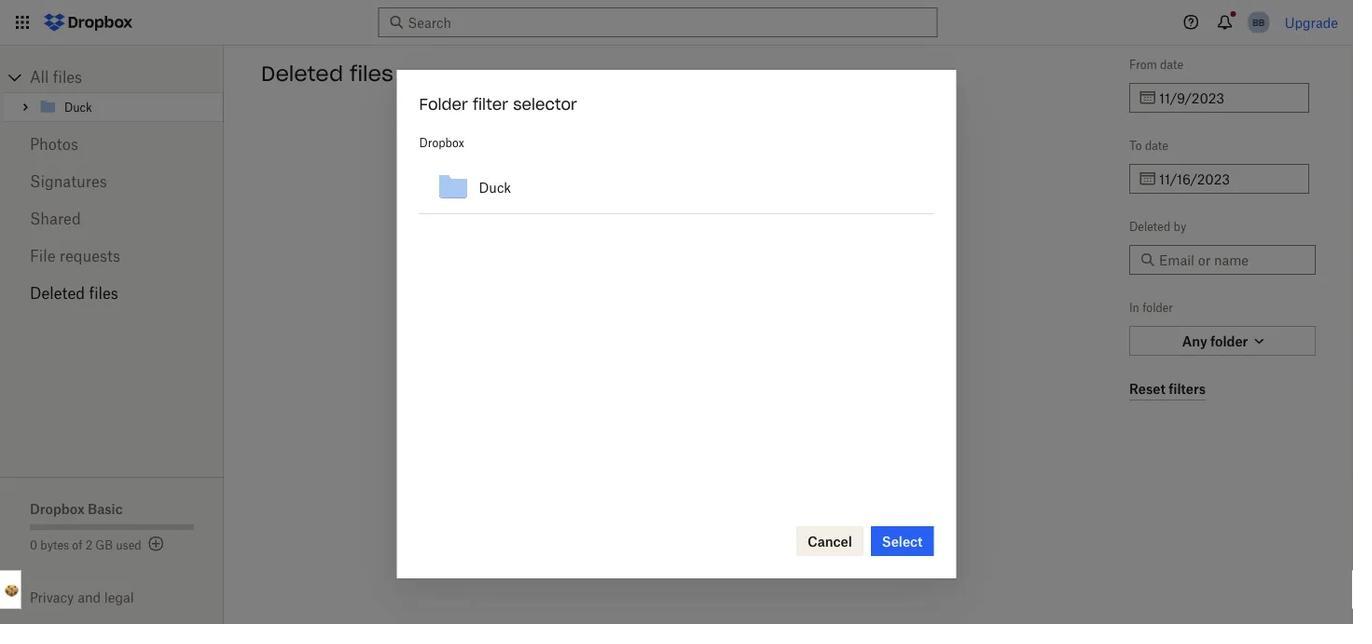 Task type: vqa. For each thing, say whether or not it's contained in the screenshot.
Upgrade
yes



Task type: describe. For each thing, give the bounding box(es) containing it.
dropbox for dropbox
[[419, 136, 464, 150]]

folder
[[419, 95, 468, 114]]

file requests link
[[30, 238, 194, 275]]

file requests
[[30, 247, 120, 265]]

1 cell from the left
[[873, 161, 904, 215]]

gb
[[95, 539, 113, 553]]

select button
[[871, 527, 934, 557]]

cancel
[[808, 534, 852, 550]]

signatures
[[30, 173, 107, 191]]

photos link
[[30, 126, 194, 163]]

date for to date
[[1145, 139, 1169, 152]]

dropbox basic
[[30, 501, 123, 517]]

files for the deleted files link
[[89, 284, 118, 303]]

in folder
[[1129, 301, 1173, 315]]

file
[[30, 247, 56, 265]]

requests
[[60, 247, 120, 265]]

privacy and legal
[[30, 590, 134, 606]]

duck table
[[419, 161, 934, 215]]

photos
[[30, 135, 78, 153]]

by
[[1174, 220, 1186, 234]]

privacy and legal link
[[30, 590, 224, 606]]

to
[[1129, 139, 1142, 152]]

basic
[[88, 501, 123, 517]]

all
[[30, 68, 49, 86]]

all files link
[[30, 62, 224, 92]]

all files tree
[[3, 62, 224, 122]]

files for all files link
[[53, 68, 82, 86]]

filter
[[473, 95, 508, 114]]

To date text field
[[1159, 169, 1298, 189]]

upgrade link
[[1285, 14, 1338, 30]]

all files
[[30, 68, 82, 86]]

2 vertical spatial deleted
[[30, 284, 85, 303]]

deleted by
[[1129, 220, 1186, 234]]

folder filter selector
[[419, 95, 577, 114]]

dropbox logo - go to the homepage image
[[37, 7, 139, 37]]

duck row
[[419, 161, 934, 215]]

shared
[[30, 210, 81, 228]]

bytes
[[40, 539, 69, 553]]

2 cell from the left
[[904, 161, 934, 215]]

folder filter selector dialog
[[397, 70, 956, 579]]

get more space image
[[145, 533, 168, 556]]



Task type: locate. For each thing, give the bounding box(es) containing it.
cancel button
[[796, 527, 863, 557]]

folder
[[1143, 301, 1173, 315]]

0 vertical spatial deleted
[[261, 61, 343, 87]]

of
[[72, 539, 83, 553]]

date right from
[[1160, 57, 1184, 71]]

cell
[[873, 161, 904, 215], [904, 161, 934, 215]]

to date
[[1129, 139, 1169, 152]]

files inside tree
[[53, 68, 82, 86]]

0 horizontal spatial files
[[53, 68, 82, 86]]

signatures link
[[30, 163, 194, 201]]

in
[[1129, 301, 1140, 315]]

0 bytes of 2 gb used
[[30, 539, 141, 553]]

used
[[116, 539, 141, 553]]

2 horizontal spatial files
[[350, 61, 393, 87]]

privacy
[[30, 590, 74, 606]]

0
[[30, 539, 37, 553]]

legal
[[104, 590, 134, 606]]

select
[[882, 534, 923, 550]]

1 vertical spatial date
[[1145, 139, 1169, 152]]

1 horizontal spatial dropbox
[[419, 136, 464, 150]]

0 vertical spatial dropbox
[[419, 136, 464, 150]]

2
[[86, 539, 92, 553]]

dropbox inside folder filter selector dialog
[[419, 136, 464, 150]]

deleted files link
[[30, 275, 194, 312]]

1 horizontal spatial deleted files
[[261, 61, 393, 87]]

global header element
[[0, 0, 1353, 46]]

0 vertical spatial deleted files
[[261, 61, 393, 87]]

dropbox
[[419, 136, 464, 150], [30, 501, 84, 517]]

from
[[1129, 57, 1157, 71]]

1 vertical spatial deleted
[[1129, 220, 1171, 234]]

date for from date
[[1160, 57, 1184, 71]]

dropbox down folder
[[419, 136, 464, 150]]

0 horizontal spatial deleted
[[30, 284, 85, 303]]

deleted files
[[261, 61, 393, 87], [30, 284, 118, 303]]

and
[[78, 590, 101, 606]]

files
[[350, 61, 393, 87], [53, 68, 82, 86], [89, 284, 118, 303]]

1 horizontal spatial deleted
[[261, 61, 343, 87]]

1 horizontal spatial files
[[89, 284, 118, 303]]

from date
[[1129, 57, 1184, 71]]

shared link
[[30, 201, 194, 238]]

date right to
[[1145, 139, 1169, 152]]

selector
[[513, 95, 577, 114]]

dropbox for dropbox basic
[[30, 501, 84, 517]]

dropbox up bytes
[[30, 501, 84, 517]]

duck
[[479, 180, 511, 195]]

upgrade
[[1285, 14, 1338, 30]]

2 horizontal spatial deleted
[[1129, 220, 1171, 234]]

deleted
[[261, 61, 343, 87], [1129, 220, 1171, 234], [30, 284, 85, 303]]

0 horizontal spatial dropbox
[[30, 501, 84, 517]]

date
[[1160, 57, 1184, 71], [1145, 139, 1169, 152]]

From date text field
[[1159, 88, 1298, 108]]

0 vertical spatial date
[[1160, 57, 1184, 71]]

1 vertical spatial deleted files
[[30, 284, 118, 303]]

0 horizontal spatial deleted files
[[30, 284, 118, 303]]

1 vertical spatial dropbox
[[30, 501, 84, 517]]



